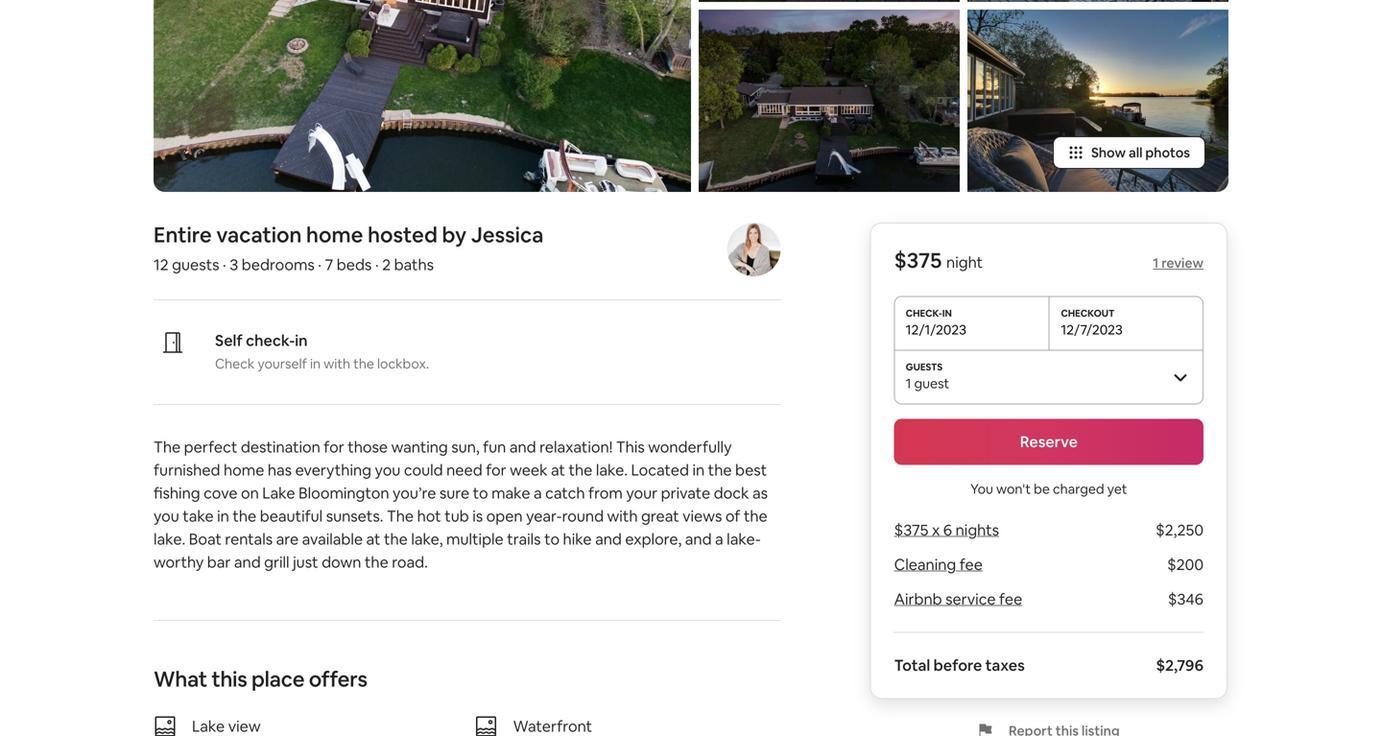 Task type: describe. For each thing, give the bounding box(es) containing it.
lake-
[[727, 530, 761, 549]]

0 vertical spatial a
[[534, 484, 542, 503]]

located
[[631, 461, 689, 480]]

howie's lakefront hideaway image 2 image
[[699, 0, 960, 2]]

boat
[[189, 530, 222, 549]]

has
[[268, 461, 292, 480]]

furnished
[[154, 461, 220, 480]]

destination
[[241, 438, 321, 457]]

hot
[[417, 507, 441, 526]]

beds
[[337, 255, 372, 275]]

self check-in check yourself in with the lockbox.
[[215, 331, 429, 373]]

worthy
[[154, 553, 204, 572]]

reserve button
[[895, 419, 1204, 465]]

before
[[934, 656, 983, 676]]

service
[[946, 590, 996, 609]]

show
[[1092, 144, 1126, 162]]

review
[[1162, 255, 1204, 272]]

available
[[302, 530, 363, 549]]

total
[[895, 656, 931, 676]]

road.
[[392, 553, 428, 572]]

in down the wonderfully
[[693, 461, 705, 480]]

grill
[[264, 553, 290, 572]]

3 · from the left
[[375, 255, 379, 275]]

won't
[[997, 481, 1031, 498]]

$2,796
[[1157, 656, 1204, 676]]

this
[[212, 666, 247, 693]]

1 · from the left
[[223, 255, 226, 275]]

charged
[[1053, 481, 1105, 498]]

what
[[154, 666, 207, 693]]

tub
[[445, 507, 469, 526]]

hike
[[563, 530, 592, 549]]

$2,250
[[1156, 521, 1204, 540]]

0 vertical spatial the
[[154, 438, 181, 457]]

1 guest button
[[895, 350, 1204, 404]]

check-
[[246, 331, 295, 351]]

airbnb service fee button
[[895, 590, 1023, 609]]

you
[[971, 481, 994, 498]]

dock
[[714, 484, 749, 503]]

guests
[[172, 255, 219, 275]]

cleaning
[[895, 555, 957, 575]]

in up yourself
[[295, 331, 308, 351]]

bloomington
[[299, 484, 389, 503]]

$375 for $375 x 6 nights
[[895, 521, 929, 540]]

this
[[616, 438, 645, 457]]

0 vertical spatial at
[[551, 461, 566, 480]]

private
[[661, 484, 711, 503]]

howie's lakefront hideaway image 3 image
[[699, 10, 960, 192]]

guest
[[915, 375, 950, 392]]

1 vertical spatial to
[[545, 530, 560, 549]]

sun,
[[452, 438, 480, 457]]

could
[[404, 461, 443, 480]]

show all photos button
[[1053, 137, 1206, 169]]

sunsets.
[[326, 507, 384, 526]]

those
[[348, 438, 388, 457]]

baths
[[394, 255, 434, 275]]

wonderfully
[[648, 438, 732, 457]]

1 for 1 review
[[1153, 255, 1159, 272]]

12
[[154, 255, 169, 275]]

fishing
[[154, 484, 200, 503]]

offers
[[309, 666, 368, 693]]

cove
[[204, 484, 238, 503]]

your
[[626, 484, 658, 503]]

1 review
[[1153, 255, 1204, 272]]

of
[[726, 507, 741, 526]]

1 vertical spatial for
[[486, 461, 507, 480]]

beautiful
[[260, 507, 323, 526]]

$375 for $375 night
[[895, 247, 942, 274]]

take
[[183, 507, 214, 526]]

everything
[[295, 461, 372, 480]]

bedrooms
[[242, 255, 315, 275]]

from
[[589, 484, 623, 503]]

the perfect destination for those wanting sun, fun and relaxation! this wonderfully furnished home has everything you could need for week at the lake. located in the best fishing cove on lake bloomington you're sure to make a catch from your private dock as you take in the beautiful sunsets. the hot tub is open year-round with great views of the lake. boat rentals are available at the lake, multiple trails to hike and explore, and a lake- worthy bar and grill just down the road.
[[154, 438, 772, 572]]

need
[[447, 461, 483, 480]]

1 for 1 guest
[[906, 375, 912, 392]]

2 · from the left
[[318, 255, 322, 275]]

cleaning fee
[[895, 555, 983, 575]]

are
[[276, 530, 299, 549]]

the up rentals
[[233, 507, 257, 526]]

show all photos
[[1092, 144, 1191, 162]]

1 vertical spatial you
[[154, 507, 179, 526]]

7
[[325, 255, 333, 275]]

airbnb service fee
[[895, 590, 1023, 609]]

$200
[[1168, 555, 1204, 575]]

0 vertical spatial fee
[[960, 555, 983, 575]]



Task type: locate. For each thing, give the bounding box(es) containing it.
the left road. on the bottom left of page
[[365, 553, 389, 572]]

1 horizontal spatial lake.
[[596, 461, 628, 480]]

in right yourself
[[310, 355, 321, 373]]

1 horizontal spatial a
[[715, 530, 724, 549]]

0 vertical spatial $375
[[895, 247, 942, 274]]

as
[[753, 484, 768, 503]]

2 horizontal spatial ·
[[375, 255, 379, 275]]

round
[[562, 507, 604, 526]]

check
[[215, 355, 255, 373]]

the up dock
[[708, 461, 732, 480]]

1 vertical spatial home
[[224, 461, 264, 480]]

0 horizontal spatial a
[[534, 484, 542, 503]]

taxes
[[986, 656, 1025, 676]]

at down sunsets.
[[366, 530, 381, 549]]

you down those
[[375, 461, 401, 480]]

lake
[[262, 484, 295, 503]]

make
[[492, 484, 531, 503]]

learn more about the host, jessica. image
[[727, 223, 781, 277], [727, 223, 781, 277]]

the
[[354, 355, 374, 373], [569, 461, 593, 480], [708, 461, 732, 480], [233, 507, 257, 526], [744, 507, 768, 526], [384, 530, 408, 549], [365, 553, 389, 572]]

the up road. on the bottom left of page
[[384, 530, 408, 549]]

lake. up worthy
[[154, 530, 186, 549]]

0 horizontal spatial at
[[366, 530, 381, 549]]

the right of
[[744, 507, 768, 526]]

0 horizontal spatial lake.
[[154, 530, 186, 549]]

1 left guest
[[906, 375, 912, 392]]

hosted
[[368, 222, 438, 249]]

$375 left x on the bottom right of page
[[895, 521, 929, 540]]

0 horizontal spatial to
[[473, 484, 488, 503]]

home
[[306, 222, 363, 249], [224, 461, 264, 480]]

in down "cove"
[[217, 507, 229, 526]]

home inside the perfect destination for those wanting sun, fun and relaxation! this wonderfully furnished home has everything you could need for week at the lake. located in the best fishing cove on lake bloomington you're sure to make a catch from your private dock as you take in the beautiful sunsets. the hot tub is open year-round with great views of the lake. boat rentals are available at the lake, multiple trails to hike and explore, and a lake- worthy bar and grill just down the road.
[[224, 461, 264, 480]]

$346
[[1168, 590, 1204, 609]]

1 left review
[[1153, 255, 1159, 272]]

1 vertical spatial the
[[387, 507, 414, 526]]

1 horizontal spatial with
[[607, 507, 638, 526]]

with inside 'self check-in check yourself in with the lockbox.'
[[324, 355, 351, 373]]

just
[[293, 553, 318, 572]]

1 horizontal spatial 1
[[1153, 255, 1159, 272]]

photos
[[1146, 144, 1191, 162]]

and right hike
[[595, 530, 622, 549]]

by jessica
[[442, 222, 544, 249]]

fun
[[483, 438, 506, 457]]

1 review button
[[1153, 255, 1204, 272]]

vacation
[[216, 222, 302, 249]]

sure
[[440, 484, 470, 503]]

1 horizontal spatial for
[[486, 461, 507, 480]]

0 horizontal spatial ·
[[223, 255, 226, 275]]

0 vertical spatial with
[[324, 355, 351, 373]]

bar
[[207, 553, 231, 572]]

at up the 'catch'
[[551, 461, 566, 480]]

cleaning fee button
[[895, 555, 983, 575]]

2 $375 from the top
[[895, 521, 929, 540]]

1 horizontal spatial the
[[387, 507, 414, 526]]

reserve
[[1020, 432, 1078, 452]]

lake. up from
[[596, 461, 628, 480]]

is
[[473, 507, 483, 526]]

total before taxes
[[895, 656, 1025, 676]]

and down rentals
[[234, 553, 261, 572]]

all
[[1129, 144, 1143, 162]]

x
[[932, 521, 940, 540]]

0 horizontal spatial home
[[224, 461, 264, 480]]

1 vertical spatial with
[[607, 507, 638, 526]]

yet
[[1108, 481, 1128, 498]]

and up the week
[[510, 438, 536, 457]]

you
[[375, 461, 401, 480], [154, 507, 179, 526]]

1 guest
[[906, 375, 950, 392]]

open
[[486, 507, 523, 526]]

for
[[324, 438, 344, 457], [486, 461, 507, 480]]

0 vertical spatial you
[[375, 461, 401, 480]]

self
[[215, 331, 243, 351]]

down
[[322, 553, 361, 572]]

$375
[[895, 247, 942, 274], [895, 521, 929, 540]]

great
[[641, 507, 679, 526]]

1 horizontal spatial fee
[[1000, 590, 1023, 609]]

the left lockbox.
[[354, 355, 374, 373]]

0 horizontal spatial 1
[[906, 375, 912, 392]]

trails
[[507, 530, 541, 549]]

the down you're
[[387, 507, 414, 526]]

with down from
[[607, 507, 638, 526]]

to down 'year-'
[[545, 530, 560, 549]]

$375 left night
[[895, 247, 942, 274]]

the inside 'self check-in check yourself in with the lockbox.'
[[354, 355, 374, 373]]

1 vertical spatial a
[[715, 530, 724, 549]]

0 horizontal spatial with
[[324, 355, 351, 373]]

1
[[1153, 255, 1159, 272], [906, 375, 912, 392]]

fee right service
[[1000, 590, 1023, 609]]

a left lake-
[[715, 530, 724, 549]]

on
[[241, 484, 259, 503]]

home up the on
[[224, 461, 264, 480]]

lake,
[[411, 530, 443, 549]]

howie's lakefront hideaway image 4 image
[[968, 0, 1229, 2]]

the up furnished
[[154, 438, 181, 457]]

home inside entire vacation home hosted by jessica 12 guests · 3 bedrooms · 7 beds · 2 baths
[[306, 222, 363, 249]]

multiple
[[447, 530, 504, 549]]

explore,
[[625, 530, 682, 549]]

for down the fun
[[486, 461, 507, 480]]

0 vertical spatial 1
[[1153, 255, 1159, 272]]

6
[[944, 521, 953, 540]]

$375 night
[[895, 247, 983, 274]]

week
[[510, 461, 548, 480]]

1 vertical spatial 1
[[906, 375, 912, 392]]

to up is
[[473, 484, 488, 503]]

· left 2 at the left of the page
[[375, 255, 379, 275]]

catch
[[546, 484, 585, 503]]

a
[[534, 484, 542, 503], [715, 530, 724, 549]]

0 horizontal spatial for
[[324, 438, 344, 457]]

a up 'year-'
[[534, 484, 542, 503]]

with right yourself
[[324, 355, 351, 373]]

1 horizontal spatial at
[[551, 461, 566, 480]]

$375 x 6 nights button
[[895, 521, 1000, 540]]

you're
[[393, 484, 436, 503]]

perfect
[[184, 438, 238, 457]]

best
[[736, 461, 767, 480]]

fee up service
[[960, 555, 983, 575]]

howie's lakefront hideaway image 5 image
[[968, 10, 1229, 192]]

1 horizontal spatial home
[[306, 222, 363, 249]]

with
[[324, 355, 351, 373], [607, 507, 638, 526]]

1 vertical spatial lake.
[[154, 530, 186, 549]]

what this place offers
[[154, 666, 368, 693]]

0 vertical spatial for
[[324, 438, 344, 457]]

fee
[[960, 555, 983, 575], [1000, 590, 1023, 609]]

0 vertical spatial to
[[473, 484, 488, 503]]

with inside the perfect destination for those wanting sun, fun and relaxation! this wonderfully furnished home has everything you could need for week at the lake. located in the best fishing cove on lake bloomington you're sure to make a catch from your private dock as you take in the beautiful sunsets. the hot tub is open year-round with great views of the lake. boat rentals are available at the lake, multiple trails to hike and explore, and a lake- worthy bar and grill just down the road.
[[607, 507, 638, 526]]

rentals
[[225, 530, 273, 549]]

0 horizontal spatial you
[[154, 507, 179, 526]]

year-
[[526, 507, 562, 526]]

and down views
[[685, 530, 712, 549]]

be
[[1034, 481, 1050, 498]]

1 vertical spatial at
[[366, 530, 381, 549]]

$375 x 6 nights
[[895, 521, 1000, 540]]

0 horizontal spatial fee
[[960, 555, 983, 575]]

airbnb
[[895, 590, 943, 609]]

howie's lakefront hideaway image 1 image
[[154, 0, 691, 192]]

yourself
[[258, 355, 307, 373]]

1 horizontal spatial you
[[375, 461, 401, 480]]

1 horizontal spatial ·
[[318, 255, 322, 275]]

1 vertical spatial fee
[[1000, 590, 1023, 609]]

· left the 3 on the top left of page
[[223, 255, 226, 275]]

1 horizontal spatial to
[[545, 530, 560, 549]]

1 inside dropdown button
[[906, 375, 912, 392]]

views
[[683, 507, 723, 526]]

nights
[[956, 521, 1000, 540]]

12/1/2023
[[906, 321, 967, 339]]

0 horizontal spatial the
[[154, 438, 181, 457]]

0 vertical spatial home
[[306, 222, 363, 249]]

to
[[473, 484, 488, 503], [545, 530, 560, 549]]

the down relaxation!
[[569, 461, 593, 480]]

0 vertical spatial lake.
[[596, 461, 628, 480]]

1 vertical spatial $375
[[895, 521, 929, 540]]

·
[[223, 255, 226, 275], [318, 255, 322, 275], [375, 255, 379, 275]]

lockbox.
[[377, 355, 429, 373]]

home up 7 at the left top
[[306, 222, 363, 249]]

you down fishing at the bottom of the page
[[154, 507, 179, 526]]

1 $375 from the top
[[895, 247, 942, 274]]

12/7/2023
[[1061, 321, 1123, 339]]

· left 7 at the left top
[[318, 255, 322, 275]]

for up everything
[[324, 438, 344, 457]]



Task type: vqa. For each thing, say whether or not it's contained in the screenshot.
'your'
yes



